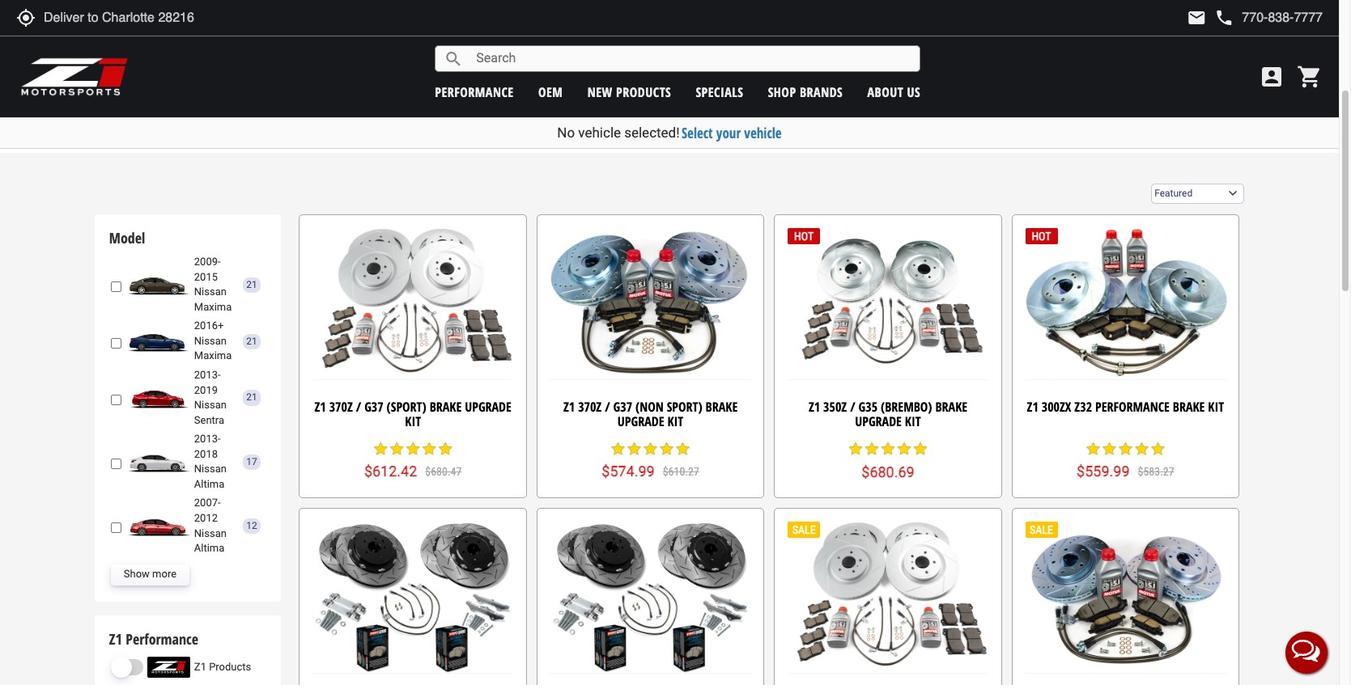 Task type: describe. For each thing, give the bounding box(es) containing it.
1 maxima from the top
[[194, 301, 232, 313]]

show
[[124, 569, 150, 581]]

brake inside z1 370z / g37 (sport) brake upgrade kit
[[430, 399, 462, 417]]

specials link
[[696, 83, 744, 101]]

z1 for z1 350z / g35 (brembo) brake upgrade kit
[[809, 399, 820, 417]]

about us
[[868, 83, 921, 101]]

2013- for 2019
[[194, 369, 221, 381]]

g37 for (non
[[613, 399, 632, 417]]

vehicle inside no vehicle selected! select your vehicle
[[578, 125, 621, 141]]

$610.27
[[663, 466, 699, 479]]

z1 motorsports logo image
[[20, 57, 129, 97]]

brake inside z1 370z / g37 (non sport) brake upgrade kit
[[706, 399, 738, 417]]

shopping_cart
[[1297, 64, 1323, 90]]

2015
[[194, 271, 218, 283]]

g35
[[859, 399, 878, 417]]

z1 370z / g37 (non sport) brake upgrade kit
[[563, 399, 738, 431]]

about us link
[[868, 83, 921, 101]]

nissan sentra b17 2013 2014 2015 2016 2017 2018 2019 mr16ddt mra8de 1.6l 1.8l turbo fe sl sr s nismo z1 motorsports image
[[125, 388, 190, 409]]

account_box link
[[1255, 64, 1289, 90]]

z1 for z1 370z / g37 (non sport) brake upgrade kit
[[563, 399, 575, 417]]

phone link
[[1215, 8, 1323, 28]]

your
[[716, 124, 741, 143]]

select
[[682, 124, 713, 143]]

mail
[[1187, 8, 1207, 28]]

0 vertical spatial performance
[[1096, 399, 1170, 417]]

2 maxima from the top
[[194, 350, 232, 362]]

model
[[109, 229, 145, 248]]

kit inside z1 370z / g37 (sport) brake upgrade kit
[[405, 413, 421, 431]]

(sport)
[[387, 399, 426, 417]]

2009- 2015 nissan maxima
[[194, 256, 232, 313]]

brands
[[800, 83, 843, 101]]

account_box
[[1259, 64, 1285, 90]]

star star star star star $680.69
[[848, 441, 929, 481]]

1 horizontal spatial vehicle
[[744, 124, 782, 143]]

z1 350z / g35 (brembo) brake upgrade kit
[[809, 399, 968, 431]]

sentra
[[194, 414, 224, 426]]

sport)
[[667, 399, 703, 417]]

upgrade for z1 350z / g35 (brembo) brake upgrade kit
[[855, 413, 902, 431]]

products
[[616, 83, 671, 101]]

mail link
[[1187, 8, 1207, 28]]

2016+ nissan maxima
[[194, 320, 232, 362]]

phone
[[1215, 8, 1234, 28]]

$583.27
[[1138, 466, 1175, 479]]

nissan for 2013- 2019 nissan sentra
[[194, 399, 227, 411]]

g37 for (sport)
[[364, 399, 384, 417]]

star star star star star $559.99 $583.27
[[1077, 441, 1175, 480]]

z1 370z / g37 (sport) brake upgrade kit
[[315, 399, 512, 431]]

nissan for 2007- 2012 nissan altima
[[194, 528, 227, 540]]

21 for 2019
[[246, 392, 257, 404]]

z1 for z1 products
[[194, 662, 206, 674]]

350z
[[824, 399, 847, 417]]

shop
[[768, 83, 796, 101]]

show more
[[124, 569, 177, 581]]

nissan altima sedan l33 2013 2014 2015 2016 2017 2018 qr25de vq35de 2.5l 3.5l s sr sl se z1 motorsports image
[[125, 452, 190, 473]]

370z for z1 370z / g37 (sport) brake upgrade kit
[[329, 399, 353, 417]]

17
[[246, 456, 257, 468]]

2013- for 2018
[[194, 433, 221, 445]]

300zx
[[1042, 399, 1072, 417]]

selected!
[[624, 125, 680, 141]]

2019
[[194, 384, 218, 396]]

/ for (non
[[605, 399, 610, 417]]

z1 for z1 performance
[[109, 630, 122, 649]]

4 brake from the left
[[1173, 399, 1205, 417]]

z1 for z1 300zx z32 performance brake kit
[[1027, 399, 1039, 417]]



Task type: vqa. For each thing, say whether or not it's contained in the screenshot.
installation. to the top
no



Task type: locate. For each thing, give the bounding box(es) containing it.
0 horizontal spatial 370z
[[329, 399, 353, 417]]

None checkbox
[[111, 280, 121, 294], [111, 337, 121, 350], [111, 457, 121, 471], [111, 280, 121, 294], [111, 337, 121, 350], [111, 457, 121, 471]]

upgrade inside z1 370z / g37 (non sport) brake upgrade kit
[[618, 413, 664, 431]]

brake inside the z1 350z / g35 (brembo) brake upgrade kit
[[936, 399, 968, 417]]

new products link
[[588, 83, 671, 101]]

/ for (brembo)
[[850, 399, 856, 417]]

nissan up sentra
[[194, 399, 227, 411]]

star star star star star $612.42 $680.47
[[364, 441, 462, 480]]

370z
[[329, 399, 353, 417], [578, 399, 602, 417]]

2 370z from the left
[[578, 399, 602, 417]]

nissan inside 2009- 2015 nissan maxima
[[194, 286, 227, 298]]

nissan for 2009- 2015 nissan maxima
[[194, 286, 227, 298]]

performance
[[435, 83, 514, 101]]

2 altima from the top
[[194, 543, 225, 555]]

/ inside the z1 350z / g35 (brembo) brake upgrade kit
[[850, 399, 856, 417]]

$559.99
[[1077, 463, 1130, 480]]

shopping_cart link
[[1293, 64, 1323, 90]]

1 g37 from the left
[[364, 399, 384, 417]]

0 horizontal spatial upgrade
[[465, 399, 512, 417]]

brake right (brembo)
[[936, 399, 968, 417]]

2 g37 from the left
[[613, 399, 632, 417]]

3 / from the left
[[850, 399, 856, 417]]

upgrade inside z1 370z / g37 (sport) brake upgrade kit
[[465, 399, 512, 417]]

0 horizontal spatial vehicle
[[578, 125, 621, 141]]

1 / from the left
[[356, 399, 361, 417]]

2013- up 2018
[[194, 433, 221, 445]]

1 vertical spatial performance
[[126, 630, 198, 649]]

oem link
[[538, 83, 563, 101]]

$612.42
[[364, 463, 417, 480]]

2 horizontal spatial /
[[850, 399, 856, 417]]

kit
[[1208, 399, 1224, 417], [405, 413, 421, 431], [668, 413, 684, 431], [905, 413, 921, 431]]

/
[[356, 399, 361, 417], [605, 399, 610, 417], [850, 399, 856, 417]]

0 horizontal spatial performance
[[126, 630, 198, 649]]

1 vertical spatial 2013-
[[194, 433, 221, 445]]

performance link
[[435, 83, 514, 101]]

370z left (sport)
[[329, 399, 353, 417]]

z32
[[1075, 399, 1092, 417]]

brake right (sport)
[[430, 399, 462, 417]]

/ left (non
[[605, 399, 610, 417]]

1 vertical spatial altima
[[194, 543, 225, 555]]

shop brands
[[768, 83, 843, 101]]

2013-
[[194, 369, 221, 381], [194, 433, 221, 445]]

2 nissan from the top
[[194, 335, 227, 347]]

altima inside 2013- 2018 nissan altima
[[194, 478, 225, 491]]

$574.99
[[602, 463, 655, 480]]

/ left g35
[[850, 399, 856, 417]]

21 right 2013- 2019 nissan sentra on the bottom left of page
[[246, 392, 257, 404]]

$680.69
[[862, 464, 915, 481]]

(non
[[636, 399, 664, 417]]

2007- 2012 nissan altima
[[194, 498, 227, 555]]

altima for 2013- 2018 nissan altima
[[194, 478, 225, 491]]

shop brands link
[[768, 83, 843, 101]]

star star star star star $574.99 $610.27
[[602, 441, 699, 480]]

g37 left (sport)
[[364, 399, 384, 417]]

1 vertical spatial maxima
[[194, 350, 232, 362]]

kit inside the z1 350z / g35 (brembo) brake upgrade kit
[[905, 413, 921, 431]]

us
[[907, 83, 921, 101]]

2013- inside 2013- 2018 nissan altima
[[194, 433, 221, 445]]

21 for 2015
[[246, 279, 257, 290]]

vehicle right your
[[744, 124, 782, 143]]

1 370z from the left
[[329, 399, 353, 417]]

maxima down 2016+
[[194, 350, 232, 362]]

2013- inside 2013- 2019 nissan sentra
[[194, 369, 221, 381]]

g37 inside z1 370z / g37 (sport) brake upgrade kit
[[364, 399, 384, 417]]

z1 for z1 370z / g37 (sport) brake upgrade kit
[[315, 399, 326, 417]]

performance
[[1096, 399, 1170, 417], [126, 630, 198, 649]]

z1 inside z1 370z / g37 (non sport) brake upgrade kit
[[563, 399, 575, 417]]

None checkbox
[[111, 393, 121, 407], [111, 522, 121, 535], [111, 393, 121, 407], [111, 522, 121, 535]]

altima down 2012
[[194, 543, 225, 555]]

g37
[[364, 399, 384, 417], [613, 399, 632, 417]]

z1 inside z1 370z / g37 (sport) brake upgrade kit
[[315, 399, 326, 417]]

2 horizontal spatial upgrade
[[855, 413, 902, 431]]

21 for nissan
[[246, 336, 257, 347]]

/ for (sport)
[[356, 399, 361, 417]]

nissan maxima a36 2016 2017 2018 2019 2020 2021 2022 2023 vq35de 3.5l s sv sr sl z1 motorsports image
[[125, 331, 190, 352]]

mail phone
[[1187, 8, 1234, 28]]

2016+
[[194, 320, 224, 332]]

nissan
[[194, 286, 227, 298], [194, 335, 227, 347], [194, 399, 227, 411], [194, 463, 227, 476], [194, 528, 227, 540]]

2018
[[194, 448, 218, 461]]

3 brake from the left
[[936, 399, 968, 417]]

1 brake from the left
[[430, 399, 462, 417]]

select your vehicle link
[[682, 124, 782, 143]]

$680.47
[[425, 466, 462, 479]]

3 nissan from the top
[[194, 399, 227, 411]]

show more button
[[111, 565, 190, 586]]

kit inside z1 370z / g37 (non sport) brake upgrade kit
[[668, 413, 684, 431]]

no
[[557, 125, 575, 141]]

2013- up 2019
[[194, 369, 221, 381]]

vehicle right no at the top left
[[578, 125, 621, 141]]

21 right "2016+ nissan maxima"
[[246, 336, 257, 347]]

g37 left (non
[[613, 399, 632, 417]]

altima
[[194, 478, 225, 491], [194, 543, 225, 555]]

370z inside z1 370z / g37 (non sport) brake upgrade kit
[[578, 399, 602, 417]]

about
[[868, 83, 904, 101]]

nissan down 2018
[[194, 463, 227, 476]]

z1 inside the z1 350z / g35 (brembo) brake upgrade kit
[[809, 399, 820, 417]]

2007-
[[194, 498, 221, 510]]

upgrade for z1 370z / g37 (sport) brake upgrade kit
[[465, 399, 512, 417]]

nissan down 2012
[[194, 528, 227, 540]]

21
[[246, 279, 257, 290], [246, 336, 257, 347], [246, 392, 257, 404]]

performance right z32
[[1096, 399, 1170, 417]]

oem
[[538, 83, 563, 101]]

0 vertical spatial 2013-
[[194, 369, 221, 381]]

1 horizontal spatial g37
[[613, 399, 632, 417]]

1 horizontal spatial performance
[[1096, 399, 1170, 417]]

1 2013- from the top
[[194, 369, 221, 381]]

z1
[[315, 399, 326, 417], [563, 399, 575, 417], [809, 399, 820, 417], [1027, 399, 1039, 417], [109, 630, 122, 649], [194, 662, 206, 674]]

z1 products
[[194, 662, 251, 674]]

/ inside z1 370z / g37 (sport) brake upgrade kit
[[356, 399, 361, 417]]

vehicle
[[744, 124, 782, 143], [578, 125, 621, 141]]

z1 300zx z32 performance brake kit
[[1027, 399, 1224, 417]]

12
[[246, 521, 257, 532]]

z1 performance
[[109, 630, 198, 649]]

/ inside z1 370z / g37 (non sport) brake upgrade kit
[[605, 399, 610, 417]]

1 altima from the top
[[194, 478, 225, 491]]

specials
[[696, 83, 744, 101]]

products
[[209, 662, 251, 674]]

altima for 2007- 2012 nissan altima
[[194, 543, 225, 555]]

more
[[152, 569, 177, 581]]

0 horizontal spatial /
[[356, 399, 361, 417]]

2 brake from the left
[[706, 399, 738, 417]]

upgrade
[[465, 399, 512, 417], [618, 413, 664, 431], [855, 413, 902, 431]]

search
[[444, 49, 463, 68]]

new products
[[588, 83, 671, 101]]

0 vertical spatial altima
[[194, 478, 225, 491]]

2 / from the left
[[605, 399, 610, 417]]

(brembo)
[[881, 399, 932, 417]]

3 21 from the top
[[246, 392, 257, 404]]

1 vertical spatial 21
[[246, 336, 257, 347]]

1 horizontal spatial 370z
[[578, 399, 602, 417]]

star
[[373, 441, 389, 457], [389, 441, 405, 457], [405, 441, 421, 457], [421, 441, 437, 457], [437, 441, 454, 457], [610, 441, 626, 457], [626, 441, 643, 457], [643, 441, 659, 457], [659, 441, 675, 457], [675, 441, 691, 457], [1085, 441, 1102, 457], [1102, 441, 1118, 457], [1118, 441, 1134, 457], [1134, 441, 1150, 457], [1150, 441, 1166, 457], [848, 441, 864, 458], [864, 441, 880, 458], [880, 441, 896, 458], [896, 441, 913, 458], [913, 441, 929, 458]]

performance down more
[[126, 630, 198, 649]]

0 vertical spatial maxima
[[194, 301, 232, 313]]

/ left (sport)
[[356, 399, 361, 417]]

370z for z1 370z / g37 (non sport) brake upgrade kit
[[578, 399, 602, 417]]

2013- 2019 nissan sentra
[[194, 369, 227, 426]]

2009-
[[194, 256, 221, 268]]

5 nissan from the top
[[194, 528, 227, 540]]

nissan maxima a35 2009 2010 2011 2012 2013 2014 2015 vq35de 3.5l le s sv sr sport z1 motorsports image
[[125, 275, 190, 296]]

no vehicle selected! select your vehicle
[[557, 124, 782, 143]]

altima up '2007-'
[[194, 478, 225, 491]]

1 21 from the top
[[246, 279, 257, 290]]

370z inside z1 370z / g37 (sport) brake upgrade kit
[[329, 399, 353, 417]]

altima inside "2007- 2012 nissan altima"
[[194, 543, 225, 555]]

nissan inside "2016+ nissan maxima"
[[194, 335, 227, 347]]

nissan down "2015"
[[194, 286, 227, 298]]

nissan for 2013- 2018 nissan altima
[[194, 463, 227, 476]]

2 2013- from the top
[[194, 433, 221, 445]]

maxima up 2016+
[[194, 301, 232, 313]]

brake
[[430, 399, 462, 417], [706, 399, 738, 417], [936, 399, 968, 417], [1173, 399, 1205, 417]]

2 21 from the top
[[246, 336, 257, 347]]

21 right 2009- 2015 nissan maxima
[[246, 279, 257, 290]]

nissan down 2016+
[[194, 335, 227, 347]]

1 horizontal spatial /
[[605, 399, 610, 417]]

Search search field
[[463, 46, 920, 71]]

maxima
[[194, 301, 232, 313], [194, 350, 232, 362]]

4 nissan from the top
[[194, 463, 227, 476]]

g37 inside z1 370z / g37 (non sport) brake upgrade kit
[[613, 399, 632, 417]]

brake up $583.27 on the bottom of page
[[1173, 399, 1205, 417]]

new
[[588, 83, 613, 101]]

my_location
[[16, 8, 36, 28]]

1 horizontal spatial upgrade
[[618, 413, 664, 431]]

0 vertical spatial 21
[[246, 279, 257, 290]]

2013- 2018 nissan altima
[[194, 433, 227, 491]]

2012
[[194, 513, 218, 525]]

2 vertical spatial 21
[[246, 392, 257, 404]]

1 nissan from the top
[[194, 286, 227, 298]]

brake right the sport) on the bottom
[[706, 399, 738, 417]]

370z left (non
[[578, 399, 602, 417]]

upgrade inside the z1 350z / g35 (brembo) brake upgrade kit
[[855, 413, 902, 431]]

0 horizontal spatial g37
[[364, 399, 384, 417]]

nissan altima sedan l32 2007 2008 2009 2010 2011 2012 qr25de vq35de 2.5l 3.5l s sr sl se z1 motorsports image
[[125, 516, 190, 537]]



